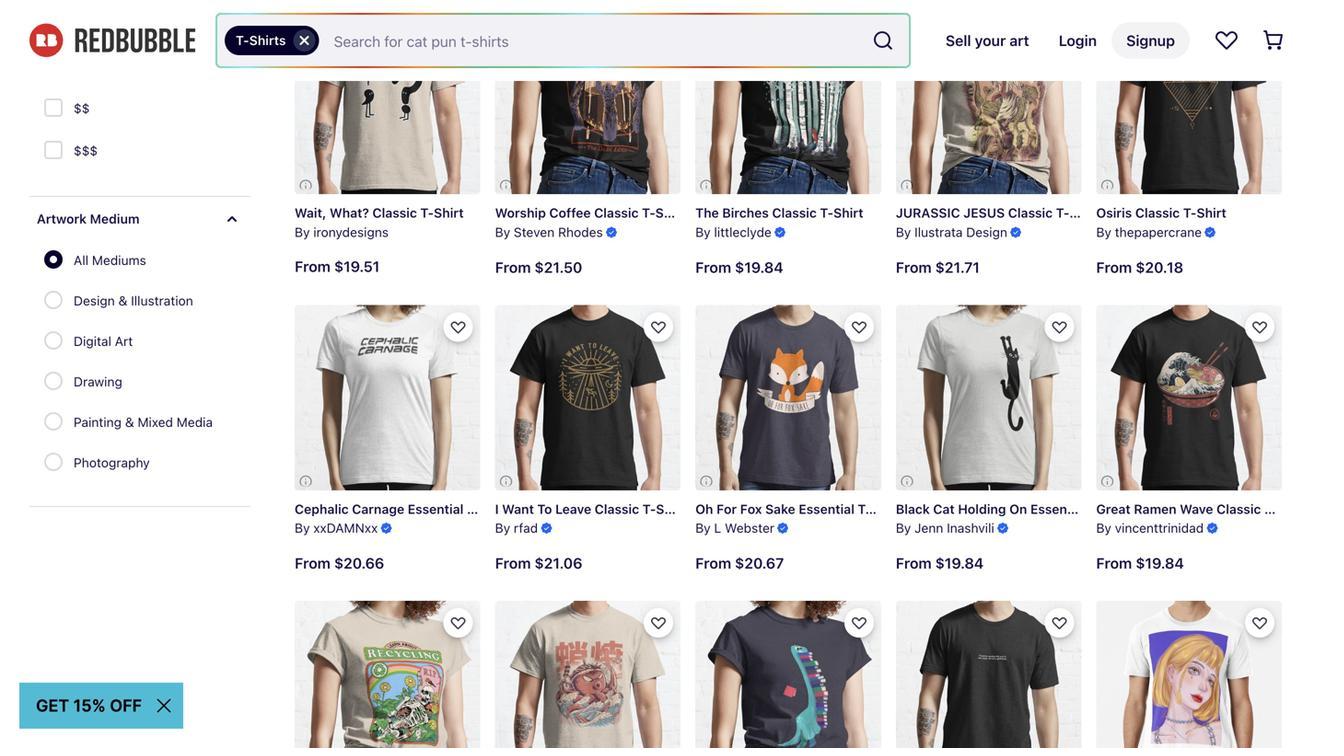 Task type: vqa. For each thing, say whether or not it's contained in the screenshot.


Task type: describe. For each thing, give the bounding box(es) containing it.
the birches classic t-shirt
[[696, 205, 863, 221]]

ilustrata
[[915, 225, 963, 240]]

jurassic jesus classic t-shirt image
[[896, 9, 1082, 194]]

from for i want to leave classic t-shirt
[[495, 555, 531, 573]]

thepapercrane
[[1115, 225, 1202, 240]]

if you're reading this you're too close he has a girlfriend shirt essential t-shirt image
[[896, 602, 1082, 749]]

rfad
[[514, 521, 538, 536]]

by l webster
[[696, 521, 775, 536]]

Search term search field
[[319, 15, 865, 66]]

classic up rhodes
[[594, 205, 639, 221]]

jenn
[[915, 521, 943, 536]]

for
[[717, 502, 737, 517]]

media
[[177, 415, 213, 430]]

$19.84 for vincenttrinidad
[[1136, 555, 1184, 573]]

$20.67
[[735, 555, 784, 573]]

$21.06
[[535, 555, 582, 573]]

t- inside wait, what? classic t-shirt by ironydesigns
[[420, 205, 434, 221]]

design & illustration
[[74, 293, 193, 309]]

by for osiris classic t-shirt
[[1096, 225, 1112, 240]]

from $21.71
[[896, 259, 980, 276]]

artwork medium button
[[29, 197, 251, 241]]

& for design
[[118, 293, 127, 309]]

design inside artwork medium option group
[[74, 293, 115, 309]]

l
[[714, 521, 721, 536]]

from for worship coffee classic t-shirt
[[495, 259, 531, 276]]

$21.71
[[935, 259, 980, 276]]

worship
[[495, 205, 546, 221]]

by jenn inashvili
[[896, 521, 994, 536]]

by for great ramen wave classic t-shirt
[[1096, 521, 1112, 536]]

great
[[1096, 502, 1131, 517]]

$19.84 for jenn
[[935, 555, 984, 573]]

what?
[[330, 205, 369, 221]]

by for jurassic jesus classic t-shirt
[[896, 225, 911, 240]]

sake
[[765, 502, 795, 517]]

from $19.51
[[295, 258, 380, 275]]

littleclyde
[[714, 225, 772, 240]]

by for worship coffee classic t-shirt
[[495, 225, 510, 240]]

wait, what? classic t-shirt by ironydesigns
[[295, 205, 464, 240]]

by steven rhodes
[[495, 225, 603, 240]]

$20.66
[[334, 555, 384, 573]]

black cat holding on essential t-shirt
[[896, 502, 1133, 517]]

from $20.67
[[696, 555, 784, 573]]

worship coffee classic t-shirt
[[495, 205, 685, 221]]

artwork medium
[[37, 211, 140, 227]]

jesus
[[964, 205, 1005, 221]]

artwork medium option group
[[44, 241, 224, 484]]

from for black cat holding on essential t-shirt
[[896, 555, 932, 573]]

on
[[1010, 502, 1027, 517]]

t-shirts button
[[225, 26, 319, 55]]

from $19.84 for littleclyde
[[696, 259, 783, 276]]

by thepapercrane
[[1096, 225, 1202, 240]]

1 essential from the left
[[408, 502, 464, 517]]

wait,
[[295, 205, 326, 221]]

wait, what? classic t-shirt image
[[295, 9, 480, 194]]

by rfad
[[495, 521, 538, 536]]

art
[[115, 334, 133, 349]]

classic up "thepapercrane"
[[1135, 205, 1180, 221]]

cephalic carnage essential t-shirt image
[[295, 305, 480, 491]]

osiris classic t-shirt
[[1096, 205, 1227, 221]]

from for osiris classic t-shirt
[[1096, 259, 1132, 276]]

y2k girl premium t-shirt image
[[1096, 602, 1282, 749]]

by for cephalic carnage essential t-shirt
[[295, 521, 310, 536]]

takoyaki attack classic t-shirt image
[[495, 602, 681, 749]]

mediums
[[92, 253, 146, 268]]

book dinosaurs 01 classic t-shirt image
[[696, 602, 881, 749]]

jurassic
[[896, 205, 960, 221]]

great ramen wave classic t-shirt
[[1096, 502, 1308, 517]]

want
[[502, 502, 534, 517]]

black
[[896, 502, 930, 517]]

ironydesigns
[[313, 225, 389, 240]]

price
[[37, 17, 69, 32]]

T-Shirts field
[[217, 15, 909, 66]]

shirts
[[249, 33, 286, 48]]

webster
[[725, 521, 775, 536]]

t-shirts
[[236, 33, 286, 48]]

from for the birches classic t-shirt
[[696, 259, 731, 276]]

all mediums
[[74, 253, 146, 268]]

$19.51
[[334, 258, 380, 275]]

by vincenttrinidad
[[1096, 521, 1204, 536]]

i
[[495, 502, 499, 517]]

classic right the jesus
[[1008, 205, 1053, 221]]

from $19.84 for jenn
[[896, 555, 984, 573]]

cephalic
[[295, 502, 349, 517]]



Task type: locate. For each thing, give the bounding box(es) containing it.
great ramen wave classic t-shirt image
[[1096, 305, 1282, 491]]

& for painting
[[125, 415, 134, 430]]

by inside wait, what? classic t-shirt by ironydesigns
[[295, 225, 310, 240]]

painting
[[74, 415, 122, 430]]

illustration
[[131, 293, 193, 309]]

jurassic jesus classic t-shirt
[[896, 205, 1099, 221]]

from
[[295, 258, 331, 275], [495, 259, 531, 276], [696, 259, 731, 276], [896, 259, 932, 276], [1096, 259, 1132, 276], [295, 555, 331, 573], [495, 555, 531, 573], [696, 555, 731, 573], [896, 555, 932, 573], [1096, 555, 1132, 573]]

from down by vincenttrinidad
[[1096, 555, 1132, 573]]

cat
[[933, 502, 955, 517]]

essential right carnage
[[408, 502, 464, 517]]

$21.50
[[535, 259, 582, 276]]

0 horizontal spatial essential
[[408, 502, 464, 517]]

$19.84 down the inashvili
[[935, 555, 984, 573]]

from $21.50
[[495, 259, 582, 276]]

inashvili
[[947, 521, 994, 536]]

from $19.84 down the littleclyde
[[696, 259, 783, 276]]

birches
[[722, 205, 769, 221]]

&
[[118, 293, 127, 309], [125, 415, 134, 430]]

shirt inside wait, what? classic t-shirt by ironydesigns
[[434, 205, 464, 221]]

from for jurassic jesus classic t-shirt
[[896, 259, 932, 276]]

by littleclyde
[[696, 225, 772, 240]]

essential for from $19.84
[[1030, 502, 1086, 517]]

by for black cat holding on essential t-shirt
[[896, 521, 911, 536]]

2 horizontal spatial $19.84
[[1136, 555, 1184, 573]]

by down i
[[495, 521, 510, 536]]

photography
[[74, 455, 150, 471]]

essential right on
[[1030, 502, 1086, 517]]

oh for fox sake essential t-shirt
[[696, 502, 901, 517]]

2 horizontal spatial essential
[[1030, 502, 1086, 517]]

3 essential from the left
[[1030, 502, 1086, 517]]

by for i want to leave classic t-shirt
[[495, 521, 510, 536]]

from down by littleclyde
[[696, 259, 731, 276]]

osiris
[[1096, 205, 1132, 221]]

by for oh for fox sake essential t-shirt
[[696, 521, 711, 536]]

from for cephalic carnage essential t-shirt
[[295, 555, 331, 573]]

$19.84 for littleclyde
[[735, 259, 783, 276]]

worship coffee classic t-shirt image
[[495, 9, 681, 194]]

coffee
[[549, 205, 591, 221]]

fox
[[740, 502, 762, 517]]

steven
[[514, 225, 555, 240]]

from $20.66
[[295, 555, 384, 573]]

by down wait,
[[295, 225, 310, 240]]

None radio
[[44, 251, 63, 269], [44, 332, 63, 350], [44, 413, 63, 431], [44, 251, 63, 269], [44, 332, 63, 350], [44, 413, 63, 431]]

by down great
[[1096, 521, 1112, 536]]

by xxdamnxx
[[295, 521, 378, 536]]

wave
[[1180, 502, 1213, 517]]

from down steven at the left
[[495, 259, 531, 276]]

digital art
[[74, 334, 133, 349]]

design down the jesus
[[966, 225, 1007, 240]]

1 horizontal spatial from $19.84
[[896, 555, 984, 573]]

$19.84 down the littleclyde
[[735, 259, 783, 276]]

artwork
[[37, 211, 87, 227]]

classic right birches
[[772, 205, 817, 221]]

design
[[966, 225, 1007, 240], [74, 293, 115, 309]]

to
[[537, 502, 552, 517]]

by down jurassic
[[896, 225, 911, 240]]

leave
[[555, 502, 591, 517]]

$20.18
[[1136, 259, 1184, 276]]

holding
[[958, 502, 1006, 517]]

from down jenn
[[896, 555, 932, 573]]

classic right wave
[[1217, 502, 1261, 517]]

t-
[[236, 33, 249, 48], [420, 205, 434, 221], [642, 205, 655, 221], [820, 205, 834, 221], [1056, 205, 1070, 221], [1183, 205, 1197, 221], [467, 502, 480, 517], [643, 502, 656, 517], [858, 502, 871, 517], [1090, 502, 1103, 517], [1264, 502, 1278, 517]]

1 horizontal spatial design
[[966, 225, 1007, 240]]

from $19.84 down by jenn inashvili
[[896, 555, 984, 573]]

by
[[295, 225, 310, 240], [495, 225, 510, 240], [696, 225, 711, 240], [896, 225, 911, 240], [1096, 225, 1112, 240], [295, 521, 310, 536], [495, 521, 510, 536], [696, 521, 711, 536], [896, 521, 911, 536], [1096, 521, 1112, 536]]

essential right "sake"
[[799, 502, 855, 517]]

from left $19.51
[[295, 258, 331, 275]]

from $19.84 down by vincenttrinidad
[[1096, 555, 1184, 573]]

osiris classic t-shirt image
[[1096, 9, 1282, 194]]

vincenttrinidad
[[1115, 521, 1204, 536]]

by down worship
[[495, 225, 510, 240]]

from left $20.18
[[1096, 259, 1132, 276]]

classic right what?
[[373, 205, 417, 221]]

by for the birches classic t-shirt
[[696, 225, 711, 240]]

painting & mixed media
[[74, 415, 213, 430]]

None checkbox
[[44, 99, 66, 121], [44, 141, 66, 163], [44, 99, 66, 121], [44, 141, 66, 163]]

from for wait, what? classic t-shirt
[[295, 258, 331, 275]]

essential for from $20.67
[[799, 502, 855, 517]]

by down the
[[696, 225, 711, 240]]

t- inside button
[[236, 33, 249, 48]]

from $19.84 for vincenttrinidad
[[1096, 555, 1184, 573]]

essential
[[408, 502, 464, 517], [799, 502, 855, 517], [1030, 502, 1086, 517]]

from for great ramen wave classic t-shirt
[[1096, 555, 1132, 573]]

cephalic carnage essential t-shirt
[[295, 502, 510, 517]]

by ilustrata design
[[896, 225, 1007, 240]]

from $20.18
[[1096, 259, 1184, 276]]

$19.84
[[735, 259, 783, 276], [935, 555, 984, 573], [1136, 555, 1184, 573]]

learn about recycling classic t-shirt image
[[295, 602, 480, 749]]

by down cephalic
[[295, 521, 310, 536]]

from $19.84
[[696, 259, 783, 276], [896, 555, 984, 573], [1096, 555, 1184, 573]]

from $21.06
[[495, 555, 582, 573]]

shirt
[[434, 205, 464, 221], [655, 205, 685, 221], [834, 205, 863, 221], [1070, 205, 1099, 221], [1197, 205, 1227, 221], [480, 502, 510, 517], [656, 502, 686, 517], [871, 502, 901, 517], [1103, 502, 1133, 517], [1278, 502, 1308, 517]]

1 vertical spatial &
[[125, 415, 134, 430]]

i want to leave classic t-shirt image
[[495, 305, 681, 491]]

1 vertical spatial design
[[74, 293, 115, 309]]

all
[[74, 253, 88, 268]]

i want to leave classic t-shirt
[[495, 502, 686, 517]]

the birches classic t-shirt image
[[696, 9, 881, 194]]

classic inside wait, what? classic t-shirt by ironydesigns
[[373, 205, 417, 221]]

0 horizontal spatial design
[[74, 293, 115, 309]]

1 horizontal spatial essential
[[799, 502, 855, 517]]

redbubble logo image
[[29, 24, 195, 57]]

by left l
[[696, 521, 711, 536]]

medium
[[90, 211, 140, 227]]

from down l
[[696, 555, 731, 573]]

digital
[[74, 334, 111, 349]]

xxdamnxx
[[313, 521, 378, 536]]

2 essential from the left
[[799, 502, 855, 517]]

classic
[[373, 205, 417, 221], [594, 205, 639, 221], [772, 205, 817, 221], [1008, 205, 1053, 221], [1135, 205, 1180, 221], [595, 502, 639, 517], [1217, 502, 1261, 517]]

2 horizontal spatial from $19.84
[[1096, 555, 1184, 573]]

0 horizontal spatial $19.84
[[735, 259, 783, 276]]

ramen
[[1134, 502, 1177, 517]]

by down black at right bottom
[[896, 521, 911, 536]]

classic right leave
[[595, 502, 639, 517]]

rhodes
[[558, 225, 603, 240]]

mixed
[[138, 415, 173, 430]]

$19.84 down vincenttrinidad
[[1136, 555, 1184, 573]]

from down by xxdamnxx
[[295, 555, 331, 573]]

price group
[[42, 47, 98, 174]]

the
[[696, 205, 719, 221]]

0 vertical spatial &
[[118, 293, 127, 309]]

& left illustration
[[118, 293, 127, 309]]

None radio
[[44, 291, 63, 309], [44, 372, 63, 390], [44, 453, 63, 472], [44, 291, 63, 309], [44, 372, 63, 390], [44, 453, 63, 472]]

oh
[[696, 502, 713, 517]]

1 horizontal spatial $19.84
[[935, 555, 984, 573]]

black cat holding on essential t-shirt image
[[896, 305, 1082, 491]]

price button
[[29, 3, 251, 47]]

carnage
[[352, 502, 404, 517]]

design up digital
[[74, 293, 115, 309]]

from down by rfad
[[495, 555, 531, 573]]

from down 'ilustrata'
[[896, 259, 932, 276]]

0 vertical spatial design
[[966, 225, 1007, 240]]

from for oh for fox sake essential t-shirt
[[696, 555, 731, 573]]

& left mixed
[[125, 415, 134, 430]]

oh for fox sake essential t-shirt image
[[696, 305, 881, 491]]

0 horizontal spatial from $19.84
[[696, 259, 783, 276]]

drawing
[[74, 374, 122, 390]]

by down osiris
[[1096, 225, 1112, 240]]



